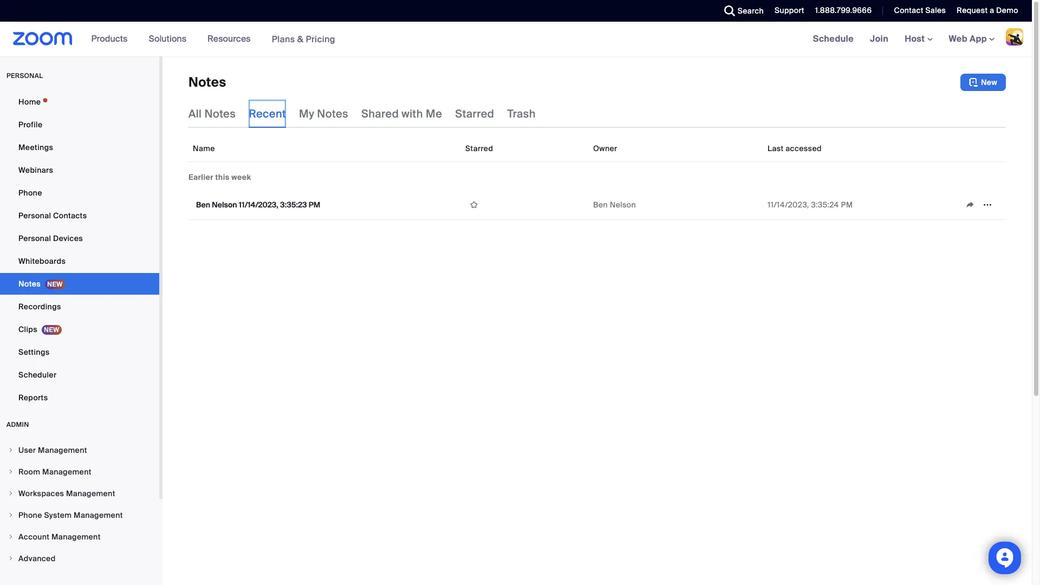 Task type: locate. For each thing, give the bounding box(es) containing it.
with
[[402, 107, 423, 121]]

right image inside "account management" menu item
[[8, 534, 14, 540]]

personal devices
[[18, 234, 83, 243]]

0 vertical spatial personal
[[18, 211, 51, 221]]

0 horizontal spatial nelson
[[212, 200, 237, 210]]

management down phone system management menu item
[[51, 532, 101, 542]]

0 vertical spatial starred
[[455, 107, 495, 121]]

phone inside menu item
[[18, 511, 42, 520]]

5 right image from the top
[[8, 556, 14, 562]]

schedule
[[813, 33, 854, 44]]

phone down webinars
[[18, 188, 42, 198]]

personal up whiteboards
[[18, 234, 51, 243]]

1 vertical spatial personal
[[18, 234, 51, 243]]

settings
[[18, 347, 50, 357]]

1.888.799.9666
[[816, 5, 872, 15]]

contact
[[895, 5, 924, 15]]

whiteboards link
[[0, 250, 159, 272]]

&
[[297, 33, 304, 45]]

web
[[949, 33, 968, 44]]

1 horizontal spatial ben
[[594, 200, 608, 210]]

plans
[[272, 33, 295, 45]]

personal for personal devices
[[18, 234, 51, 243]]

ben inside button
[[196, 200, 210, 210]]

2 personal from the top
[[18, 234, 51, 243]]

request a demo link
[[949, 0, 1033, 22], [957, 5, 1019, 15]]

1 11/14/2023, from the left
[[239, 200, 279, 210]]

my
[[299, 107, 315, 121]]

0 vertical spatial phone
[[18, 188, 42, 198]]

shared with me
[[362, 107, 442, 121]]

join
[[871, 33, 889, 44]]

my notes
[[299, 107, 349, 121]]

home
[[18, 97, 41, 107]]

1 right image from the top
[[8, 447, 14, 454]]

right image for workspaces
[[8, 491, 14, 497]]

3:35:24
[[812, 200, 839, 210]]

personal
[[7, 72, 43, 80]]

phone for phone system management
[[18, 511, 42, 520]]

4 right image from the top
[[8, 534, 14, 540]]

1 personal from the top
[[18, 211, 51, 221]]

owner
[[594, 144, 618, 153]]

web app button
[[949, 33, 995, 44]]

schedule link
[[805, 22, 862, 56]]

reports link
[[0, 387, 159, 409]]

name
[[193, 144, 215, 153]]

2 ben from the left
[[594, 200, 608, 210]]

right image down right icon
[[8, 534, 14, 540]]

room management
[[18, 467, 91, 477]]

right image for user
[[8, 447, 14, 454]]

personal up personal devices
[[18, 211, 51, 221]]

profile
[[18, 120, 43, 130]]

phone inside personal menu menu
[[18, 188, 42, 198]]

request
[[957, 5, 988, 15]]

management for room management
[[42, 467, 91, 477]]

host
[[905, 33, 928, 44]]

ben for ben nelson 11/14/2023, 3:35:23 pm
[[196, 200, 210, 210]]

1 horizontal spatial pm
[[841, 200, 853, 210]]

last
[[768, 144, 784, 153]]

ben
[[196, 200, 210, 210], [594, 200, 608, 210]]

management down workspaces management menu item
[[74, 511, 123, 520]]

pm
[[309, 200, 321, 210], [841, 200, 853, 210]]

nelson
[[212, 200, 237, 210], [610, 200, 636, 210]]

trash
[[508, 107, 536, 121]]

demo
[[997, 5, 1019, 15]]

ben for ben nelson
[[594, 200, 608, 210]]

right image
[[8, 447, 14, 454], [8, 469, 14, 475], [8, 491, 14, 497], [8, 534, 14, 540], [8, 556, 14, 562]]

solutions
[[149, 33, 187, 44]]

management up room management
[[38, 446, 87, 455]]

1 nelson from the left
[[212, 200, 237, 210]]

11/14/2023, inside button
[[239, 200, 279, 210]]

app
[[970, 33, 988, 44]]

notes right all
[[205, 107, 236, 121]]

2 phone from the top
[[18, 511, 42, 520]]

phone link
[[0, 182, 159, 204]]

me
[[426, 107, 442, 121]]

zoom logo image
[[13, 32, 72, 46]]

right image inside workspaces management menu item
[[8, 491, 14, 497]]

right image left user
[[8, 447, 14, 454]]

management for account management
[[51, 532, 101, 542]]

11/14/2023, left 3:35:24
[[768, 200, 810, 210]]

room
[[18, 467, 40, 477]]

pm right 3:35:24
[[841, 200, 853, 210]]

starred inside tabs of all notes page "tab list"
[[455, 107, 495, 121]]

2 right image from the top
[[8, 469, 14, 475]]

management down room management menu item
[[66, 489, 115, 499]]

banner
[[0, 22, 1033, 57]]

join link
[[862, 22, 897, 56]]

account management menu item
[[0, 527, 159, 547]]

notes
[[189, 74, 226, 91], [205, 107, 236, 121], [317, 107, 349, 121], [18, 279, 41, 289]]

1 phone from the top
[[18, 188, 42, 198]]

1 vertical spatial phone
[[18, 511, 42, 520]]

ben nelson 11/14/2023, 3:35:23 pm
[[196, 200, 321, 210]]

all
[[189, 107, 202, 121]]

phone
[[18, 188, 42, 198], [18, 511, 42, 520]]

nelson inside button
[[212, 200, 237, 210]]

this
[[215, 172, 230, 182]]

0 horizontal spatial 11/14/2023,
[[239, 200, 279, 210]]

11/14/2023,
[[239, 200, 279, 210], [768, 200, 810, 210]]

right image inside user management menu item
[[8, 447, 14, 454]]

workspaces management
[[18, 489, 115, 499]]

plans & pricing link
[[272, 33, 335, 45], [272, 33, 335, 45]]

management up workspaces management
[[42, 467, 91, 477]]

profile picture image
[[1007, 28, 1024, 46]]

0 horizontal spatial ben
[[196, 200, 210, 210]]

support link
[[767, 0, 808, 22], [775, 5, 805, 15]]

resources button
[[208, 22, 256, 56]]

recordings
[[18, 302, 61, 312]]

1 pm from the left
[[309, 200, 321, 210]]

new button
[[961, 74, 1007, 91]]

personal
[[18, 211, 51, 221], [18, 234, 51, 243]]

right image left room
[[8, 469, 14, 475]]

0 horizontal spatial pm
[[309, 200, 321, 210]]

pm inside button
[[309, 200, 321, 210]]

application
[[962, 197, 1002, 213]]

right image
[[8, 512, 14, 519]]

solutions button
[[149, 22, 191, 56]]

management
[[38, 446, 87, 455], [42, 467, 91, 477], [66, 489, 115, 499], [74, 511, 123, 520], [51, 532, 101, 542]]

meetings
[[18, 143, 53, 152]]

2 nelson from the left
[[610, 200, 636, 210]]

right image left advanced on the left bottom of the page
[[8, 556, 14, 562]]

clips link
[[0, 319, 159, 340]]

ben nelson 11/14/2023, 3:35:23 pm unstarred image
[[466, 200, 483, 210]]

1 ben from the left
[[196, 200, 210, 210]]

right image inside room management menu item
[[8, 469, 14, 475]]

phone for phone
[[18, 188, 42, 198]]

3 right image from the top
[[8, 491, 14, 497]]

personal contacts link
[[0, 205, 159, 227]]

pm right 3:35:23
[[309, 200, 321, 210]]

1 horizontal spatial nelson
[[610, 200, 636, 210]]

phone right right icon
[[18, 511, 42, 520]]

admin menu menu
[[0, 440, 159, 570]]

system
[[44, 511, 72, 520]]

11/14/2023, down week
[[239, 200, 279, 210]]

notes up recordings
[[18, 279, 41, 289]]

right image for room
[[8, 469, 14, 475]]

right image up right icon
[[8, 491, 14, 497]]

1 horizontal spatial 11/14/2023,
[[768, 200, 810, 210]]



Task type: vqa. For each thing, say whether or not it's contained in the screenshot.
Close icon
no



Task type: describe. For each thing, give the bounding box(es) containing it.
recordings link
[[0, 296, 159, 318]]

contacts
[[53, 211, 87, 221]]

scheduler
[[18, 370, 57, 380]]

ben nelson 11/14/2023, 3:35:23 pm button
[[193, 198, 324, 212]]

advanced menu item
[[0, 549, 159, 569]]

meetings navigation
[[805, 22, 1033, 57]]

week
[[232, 172, 251, 182]]

user
[[18, 446, 36, 455]]

personal for personal contacts
[[18, 211, 51, 221]]

tabs of all notes page tab list
[[189, 100, 536, 128]]

request a demo
[[957, 5, 1019, 15]]

clips
[[18, 325, 37, 334]]

a
[[990, 5, 995, 15]]

more options for ben nelson 11/14/2023, 3:35:23 pm image
[[979, 200, 997, 210]]

3:35:23
[[280, 200, 307, 210]]

meetings link
[[0, 137, 159, 158]]

personal contacts
[[18, 211, 87, 221]]

host button
[[905, 33, 933, 44]]

whiteboards
[[18, 256, 66, 266]]

phone system management
[[18, 511, 123, 520]]

resources
[[208, 33, 251, 44]]

banner containing products
[[0, 22, 1033, 57]]

management for workspaces management
[[66, 489, 115, 499]]

earlier this week
[[189, 172, 251, 182]]

search button
[[716, 0, 767, 22]]

notes link
[[0, 273, 159, 295]]

personal devices link
[[0, 228, 159, 249]]

support
[[775, 5, 805, 15]]

reports
[[18, 393, 48, 403]]

right image inside advanced menu item
[[8, 556, 14, 562]]

workspaces
[[18, 489, 64, 499]]

search
[[738, 6, 764, 16]]

scheduler link
[[0, 364, 159, 386]]

management for user management
[[38, 446, 87, 455]]

1 vertical spatial starred
[[466, 144, 493, 153]]

nelson for ben nelson 11/14/2023, 3:35:23 pm
[[212, 200, 237, 210]]

user management menu item
[[0, 440, 159, 461]]

products button
[[91, 22, 132, 56]]

admin
[[7, 421, 29, 429]]

ben nelson
[[594, 200, 636, 210]]

webinars link
[[0, 159, 159, 181]]

all notes
[[189, 107, 236, 121]]

nelson for ben nelson
[[610, 200, 636, 210]]

notes right my
[[317, 107, 349, 121]]

products
[[91, 33, 128, 44]]

user management
[[18, 446, 87, 455]]

devices
[[53, 234, 83, 243]]

recent
[[249, 107, 286, 121]]

2 11/14/2023, from the left
[[768, 200, 810, 210]]

notes inside personal menu menu
[[18, 279, 41, 289]]

11/14/2023, 3:35:24 pm
[[768, 200, 853, 210]]

web app
[[949, 33, 988, 44]]

phone system management menu item
[[0, 505, 159, 526]]

contact sales
[[895, 5, 947, 15]]

share image
[[962, 200, 979, 210]]

profile link
[[0, 114, 159, 136]]

home link
[[0, 91, 159, 113]]

right image for account
[[8, 534, 14, 540]]

personal menu menu
[[0, 91, 159, 410]]

room management menu item
[[0, 462, 159, 482]]

plans & pricing
[[272, 33, 335, 45]]

webinars
[[18, 165, 53, 175]]

accessed
[[786, 144, 822, 153]]

product information navigation
[[83, 22, 344, 57]]

sales
[[926, 5, 947, 15]]

account management
[[18, 532, 101, 542]]

workspaces management menu item
[[0, 484, 159, 504]]

account
[[18, 532, 49, 542]]

pricing
[[306, 33, 335, 45]]

notes up 'all notes' at the top of the page
[[189, 74, 226, 91]]

settings link
[[0, 341, 159, 363]]

shared
[[362, 107, 399, 121]]

advanced
[[18, 554, 56, 564]]

new
[[982, 78, 998, 87]]

2 pm from the left
[[841, 200, 853, 210]]

last accessed
[[768, 144, 822, 153]]

earlier
[[189, 172, 214, 182]]



